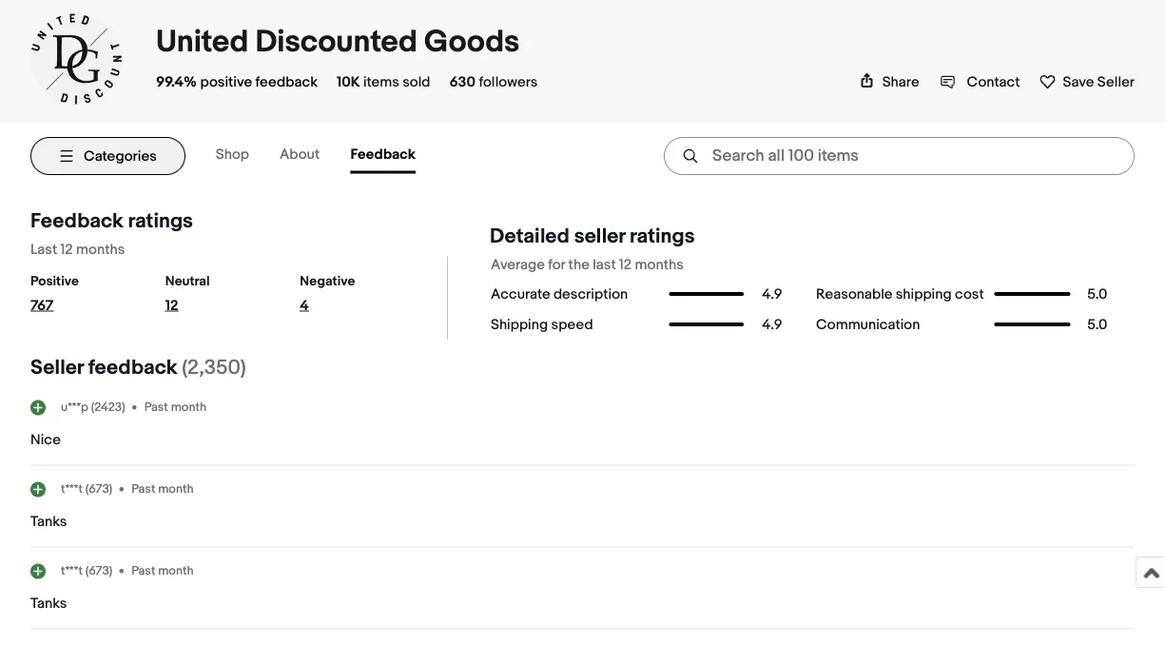 Task type: vqa. For each thing, say whether or not it's contained in the screenshot.


Task type: locate. For each thing, give the bounding box(es) containing it.
2 5.0 from the top
[[1088, 316, 1108, 333]]

1 horizontal spatial seller
[[1098, 73, 1135, 90]]

5.0 for reasonable shipping cost
[[1088, 286, 1108, 303]]

1 (673) from the top
[[85, 482, 112, 497]]

united discounted goods image
[[30, 14, 122, 104]]

feedback inside feedback ratings last 12 months
[[30, 208, 123, 233]]

past month
[[144, 400, 207, 415], [132, 482, 194, 497], [132, 564, 194, 579]]

cost
[[956, 286, 985, 303]]

shop
[[216, 146, 249, 163]]

10k
[[337, 73, 360, 90]]

1 4.9 from the top
[[763, 286, 783, 303]]

1 horizontal spatial feedback
[[256, 73, 318, 90]]

1 vertical spatial t***t (673)
[[61, 564, 112, 579]]

1 vertical spatial 4.9
[[763, 316, 783, 333]]

0 vertical spatial (673)
[[85, 482, 112, 497]]

0 vertical spatial seller
[[1098, 73, 1135, 90]]

1 horizontal spatial ratings
[[630, 224, 695, 248]]

(673)
[[85, 482, 112, 497], [85, 564, 112, 579]]

(2,350)
[[182, 356, 246, 380]]

0 horizontal spatial feedback
[[30, 208, 123, 233]]

1 vertical spatial 5.0
[[1088, 316, 1108, 333]]

0 vertical spatial tanks
[[30, 514, 67, 531]]

ratings
[[128, 208, 193, 233], [630, 224, 695, 248]]

seller up the u***p
[[30, 356, 84, 380]]

discounted
[[256, 24, 418, 61]]

accurate description
[[491, 286, 628, 303]]

seller right save
[[1098, 73, 1135, 90]]

shipping speed
[[491, 316, 594, 333]]

0 vertical spatial t***t
[[61, 482, 83, 497]]

99.4%
[[156, 73, 197, 90]]

united discounted goods link
[[156, 24, 520, 61]]

feedback
[[351, 146, 416, 163], [30, 208, 123, 233]]

0 vertical spatial t***t (673)
[[61, 482, 112, 497]]

2 vertical spatial month
[[158, 564, 194, 579]]

save seller button
[[1040, 69, 1135, 90]]

seller
[[1098, 73, 1135, 90], [30, 356, 84, 380]]

neutral
[[165, 273, 210, 289]]

1 vertical spatial feedback
[[30, 208, 123, 233]]

last
[[593, 256, 616, 273]]

about
[[280, 146, 320, 163]]

united discounted goods
[[156, 24, 520, 61]]

4.9 for accurate description
[[763, 286, 783, 303]]

nice
[[30, 432, 61, 449]]

99.4% positive feedback
[[156, 73, 318, 90]]

0 vertical spatial past month
[[144, 400, 207, 415]]

feedback up "(2423)"
[[88, 356, 178, 380]]

seller inside button
[[1098, 73, 1135, 90]]

month
[[171, 400, 207, 415], [158, 482, 194, 497], [158, 564, 194, 579]]

feedback down 10k items sold
[[351, 146, 416, 163]]

ratings up neutral
[[128, 208, 193, 233]]

0 horizontal spatial feedback
[[88, 356, 178, 380]]

positive
[[30, 273, 79, 289]]

1 horizontal spatial 12
[[165, 297, 178, 314]]

1 5.0 from the top
[[1088, 286, 1108, 303]]

seller feedback (2,350)
[[30, 356, 246, 380]]

detailed seller ratings
[[490, 224, 695, 248]]

1 vertical spatial month
[[158, 482, 194, 497]]

0 horizontal spatial seller
[[30, 356, 84, 380]]

average
[[491, 256, 545, 273]]

feedback for feedback
[[351, 146, 416, 163]]

feedback right the positive
[[256, 73, 318, 90]]

1 vertical spatial t***t
[[61, 564, 83, 579]]

4 link
[[300, 297, 387, 322]]

tanks
[[30, 514, 67, 531], [30, 595, 67, 613]]

1 vertical spatial tanks
[[30, 595, 67, 613]]

0 vertical spatial 5.0
[[1088, 286, 1108, 303]]

1 horizontal spatial feedback
[[351, 146, 416, 163]]

months right last
[[635, 256, 684, 273]]

months up positive
[[76, 241, 125, 258]]

ratings right 'seller'
[[630, 224, 695, 248]]

0 horizontal spatial 12
[[60, 241, 73, 258]]

0 vertical spatial feedback
[[351, 146, 416, 163]]

u***p
[[61, 400, 88, 415]]

Search all 100 items field
[[664, 137, 1135, 175]]

0 vertical spatial month
[[171, 400, 207, 415]]

communication
[[817, 316, 921, 333]]

0 vertical spatial 4.9
[[763, 286, 783, 303]]

(2423)
[[91, 400, 125, 415]]

0 horizontal spatial ratings
[[128, 208, 193, 233]]

4.9
[[763, 286, 783, 303], [763, 316, 783, 333]]

2 4.9 from the top
[[763, 316, 783, 333]]

5.0 for communication
[[1088, 316, 1108, 333]]

2 vertical spatial past
[[132, 564, 155, 579]]

5.0
[[1088, 286, 1108, 303], [1088, 316, 1108, 333]]

2 t***t from the top
[[61, 564, 83, 579]]

feedback up last
[[30, 208, 123, 233]]

1 vertical spatial (673)
[[85, 564, 112, 579]]

past
[[144, 400, 168, 415], [132, 482, 155, 497], [132, 564, 155, 579]]

12 inside neutral 12
[[165, 297, 178, 314]]

0 horizontal spatial months
[[76, 241, 125, 258]]

feedback
[[256, 73, 318, 90], [88, 356, 178, 380]]

630 followers
[[450, 73, 538, 90]]

12
[[60, 241, 73, 258], [620, 256, 632, 273], [165, 297, 178, 314]]

months
[[76, 241, 125, 258], [635, 256, 684, 273]]

the
[[569, 256, 590, 273]]

t***t
[[61, 482, 83, 497], [61, 564, 83, 579]]

sold
[[403, 73, 431, 90]]

t***t (673)
[[61, 482, 112, 497], [61, 564, 112, 579]]

save seller
[[1064, 73, 1135, 90]]

tab list
[[216, 138, 446, 174]]



Task type: describe. For each thing, give the bounding box(es) containing it.
1 vertical spatial past month
[[132, 482, 194, 497]]

tab list containing shop
[[216, 138, 446, 174]]

share
[[883, 73, 920, 90]]

1 vertical spatial seller
[[30, 356, 84, 380]]

neutral 12
[[165, 273, 210, 314]]

ratings inside feedback ratings last 12 months
[[128, 208, 193, 233]]

feedback ratings last 12 months
[[30, 208, 193, 258]]

1 vertical spatial feedback
[[88, 356, 178, 380]]

months inside feedback ratings last 12 months
[[76, 241, 125, 258]]

goods
[[425, 24, 520, 61]]

negative
[[300, 273, 355, 289]]

negative 4
[[300, 273, 355, 314]]

save
[[1064, 73, 1095, 90]]

2 horizontal spatial 12
[[620, 256, 632, 273]]

2 vertical spatial past month
[[132, 564, 194, 579]]

shipping
[[491, 316, 548, 333]]

reasonable
[[817, 286, 893, 303]]

1 tanks from the top
[[30, 514, 67, 531]]

seller
[[575, 224, 626, 248]]

accurate
[[491, 286, 551, 303]]

followers
[[479, 73, 538, 90]]

positive 767
[[30, 273, 79, 314]]

share button
[[860, 73, 920, 90]]

contact link
[[941, 73, 1021, 90]]

12 inside feedback ratings last 12 months
[[60, 241, 73, 258]]

1 t***t (673) from the top
[[61, 482, 112, 497]]

10k items sold
[[337, 73, 431, 90]]

0 vertical spatial past
[[144, 400, 168, 415]]

2 (673) from the top
[[85, 564, 112, 579]]

u***p (2423)
[[61, 400, 125, 415]]

767
[[30, 297, 54, 314]]

average for the last 12 months
[[491, 256, 684, 273]]

last
[[30, 241, 57, 258]]

767 link
[[30, 297, 118, 322]]

categories
[[84, 148, 157, 165]]

0 vertical spatial feedback
[[256, 73, 318, 90]]

12 link
[[165, 297, 253, 322]]

united
[[156, 24, 249, 61]]

reasonable shipping cost
[[817, 286, 985, 303]]

2 t***t (673) from the top
[[61, 564, 112, 579]]

1 vertical spatial past
[[132, 482, 155, 497]]

for
[[548, 256, 566, 273]]

630
[[450, 73, 476, 90]]

speed
[[552, 316, 594, 333]]

positive
[[200, 73, 252, 90]]

description
[[554, 286, 628, 303]]

4.9 for shipping speed
[[763, 316, 783, 333]]

categories button
[[30, 137, 185, 175]]

feedback for feedback ratings last 12 months
[[30, 208, 123, 233]]

2 tanks from the top
[[30, 595, 67, 613]]

1 t***t from the top
[[61, 482, 83, 497]]

detailed
[[490, 224, 570, 248]]

shipping
[[896, 286, 952, 303]]

contact
[[968, 73, 1021, 90]]

1 horizontal spatial months
[[635, 256, 684, 273]]

items
[[364, 73, 400, 90]]

4
[[300, 297, 309, 314]]



